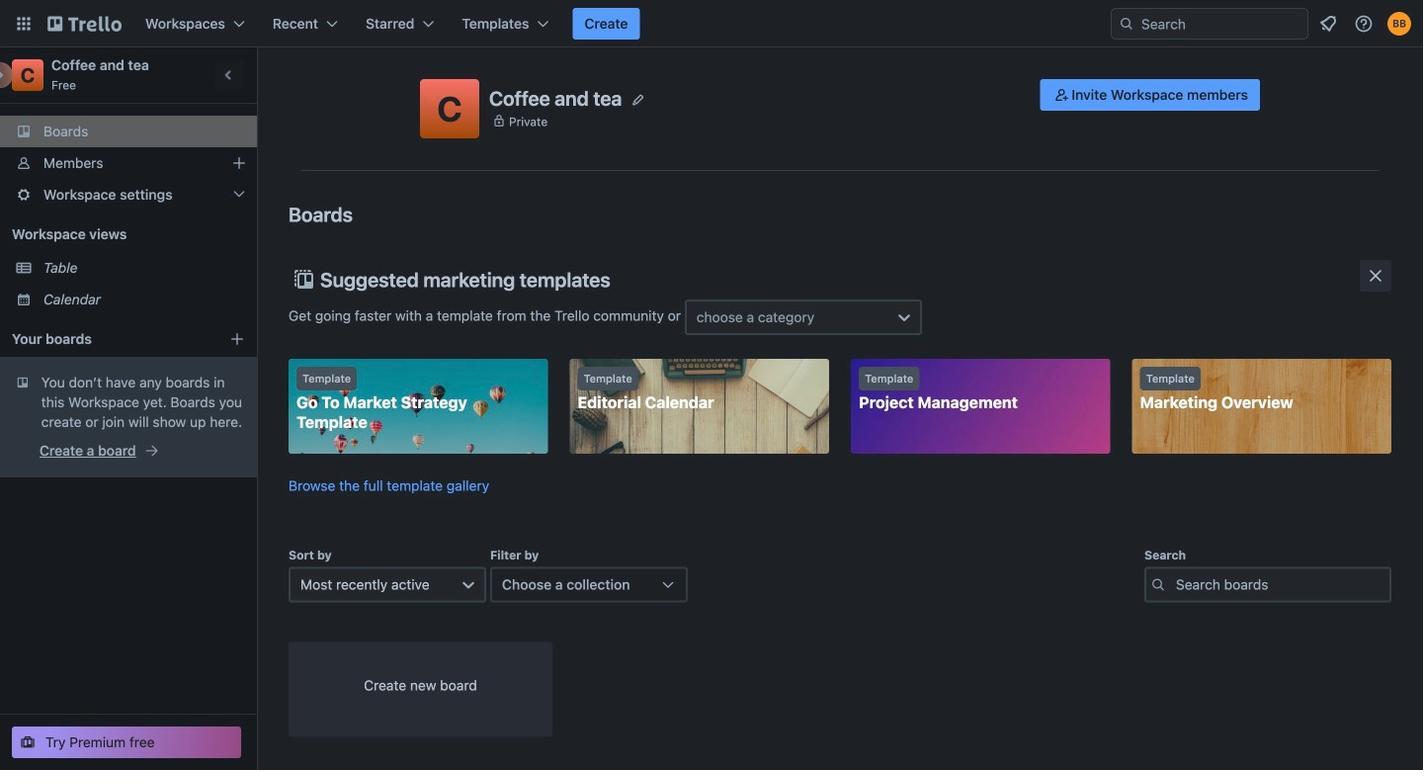Task type: vqa. For each thing, say whether or not it's contained in the screenshot.
James Peterson (Jamespeterson93) image
no



Task type: describe. For each thing, give the bounding box(es) containing it.
sm image
[[1052, 85, 1072, 105]]

workspace navigation collapse icon image
[[216, 61, 243, 89]]

add board image
[[229, 331, 245, 347]]

your boards with 0 items element
[[12, 327, 219, 351]]

primary element
[[0, 0, 1424, 47]]

Search boards text field
[[1145, 567, 1392, 602]]



Task type: locate. For each thing, give the bounding box(es) containing it.
bob builder (bobbuilder40) image
[[1388, 12, 1412, 36]]

0 notifications image
[[1317, 12, 1341, 36]]

back to home image
[[47, 8, 122, 40]]

search image
[[1119, 16, 1135, 32]]

switch to… image
[[14, 14, 34, 34]]

open information menu image
[[1354, 14, 1374, 34]]

Search field
[[1111, 8, 1309, 40]]



